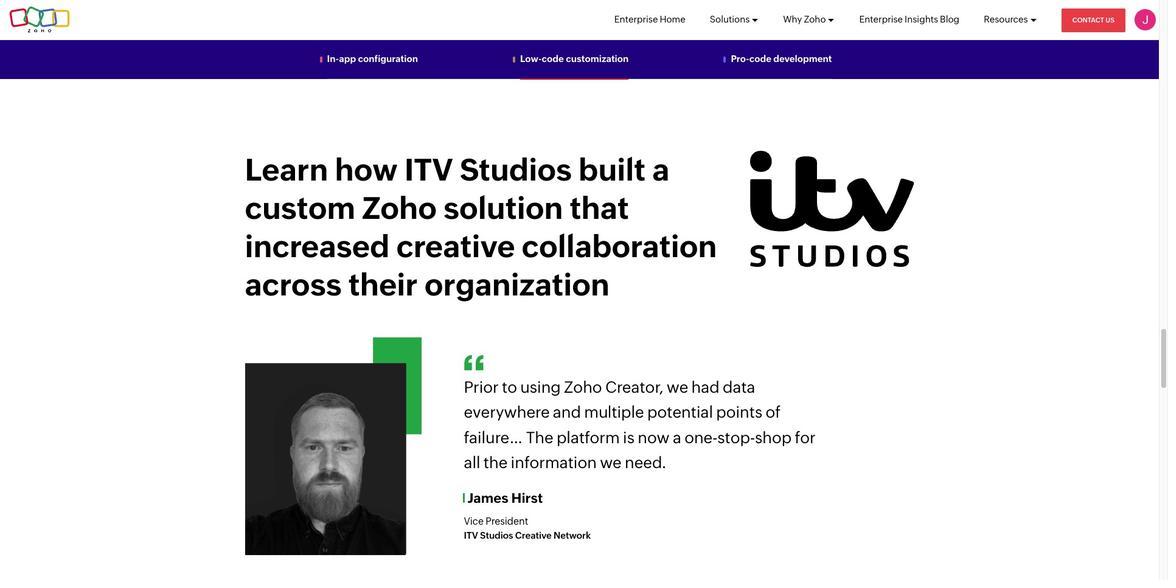 Task type: describe. For each thing, give the bounding box(es) containing it.
using
[[520, 378, 561, 396]]

0 vertical spatial zoho
[[804, 14, 826, 24]]

enterprise insights blog link
[[859, 0, 960, 39]]

enterprise home link
[[614, 0, 686, 39]]

now
[[638, 429, 670, 447]]

us
[[1106, 16, 1115, 24]]

itv for president
[[464, 530, 478, 541]]

prior
[[464, 378, 499, 396]]

prior to using zoho creator, we had data everywhere and multiple potential points of failure… the platform is now a one-stop-shop for all the information we need.
[[464, 378, 816, 472]]

one-
[[685, 429, 717, 447]]

in-app configuration link
[[327, 54, 418, 64]]

in-
[[327, 54, 339, 64]]

their
[[348, 267, 418, 302]]

why
[[783, 14, 802, 24]]

a inside prior to using zoho creator, we had data everywhere and multiple potential points of failure… the platform is now a one-stop-shop for all the information we need.
[[673, 429, 681, 447]]

james hirst
[[468, 491, 543, 506]]

creative
[[515, 530, 552, 541]]

code for pro-
[[749, 54, 771, 64]]

custom
[[245, 191, 355, 225]]

platform
[[557, 429, 620, 447]]

blog
[[940, 14, 960, 24]]

enterprise for enterprise insights blog
[[859, 14, 903, 24]]

itv studios image
[[750, 151, 914, 268]]

app
[[339, 54, 356, 64]]

enterprise insights blog
[[859, 14, 960, 24]]

vice president itv studios creative network
[[464, 516, 591, 541]]

pro-code development link
[[731, 54, 832, 64]]

is
[[623, 429, 635, 447]]

low-code customization link
[[520, 54, 629, 64]]

james peterson image
[[1135, 9, 1156, 30]]

the
[[526, 429, 553, 447]]

data
[[723, 378, 755, 396]]

increased
[[245, 229, 390, 264]]

organization
[[425, 267, 610, 302]]

shop
[[755, 429, 792, 447]]

low-
[[520, 54, 542, 64]]

solutions
[[710, 14, 750, 24]]

built
[[579, 152, 646, 187]]

collaboration
[[522, 229, 717, 264]]

home
[[660, 14, 686, 24]]

customization
[[566, 54, 629, 64]]

points
[[716, 403, 762, 422]]

failure…
[[464, 429, 523, 447]]

to
[[502, 378, 517, 396]]

for
[[795, 429, 816, 447]]

pro-code development
[[731, 54, 832, 64]]

contact us
[[1072, 16, 1115, 24]]

all
[[464, 454, 480, 472]]

zoho enterprise logo image
[[9, 6, 70, 33]]

vice
[[464, 516, 484, 527]]

creator,
[[605, 378, 663, 396]]

development
[[773, 54, 832, 64]]

studios for creative
[[480, 530, 513, 541]]

low-code customization
[[520, 54, 629, 64]]

0 vertical spatial we
[[667, 378, 688, 396]]

had
[[691, 378, 720, 396]]

president
[[486, 516, 528, 527]]



Task type: vqa. For each thing, say whether or not it's contained in the screenshot.
multiple on the right
yes



Task type: locate. For each thing, give the bounding box(es) containing it.
0 horizontal spatial zoho
[[362, 191, 437, 225]]

0 horizontal spatial code
[[542, 54, 564, 64]]

why zoho
[[783, 14, 826, 24]]

zoho down how
[[362, 191, 437, 225]]

itv inside vice president itv studios creative network
[[464, 530, 478, 541]]

that
[[570, 191, 629, 225]]

enterprise home
[[614, 14, 686, 24]]

contact
[[1072, 16, 1104, 24]]

configuration
[[358, 54, 418, 64]]

1 vertical spatial zoho
[[362, 191, 437, 225]]

2 vertical spatial zoho
[[564, 378, 602, 396]]

enterprise
[[614, 14, 658, 24], [859, 14, 903, 24]]

learn
[[245, 152, 328, 187]]

1 horizontal spatial code
[[749, 54, 771, 64]]

itv inside learn how itv studios built a custom zoho solution that increased creative collaboration across their organization
[[404, 152, 453, 187]]

studios for built
[[460, 152, 572, 187]]

studios inside learn how itv studios built a custom zoho solution that increased creative collaboration across their organization
[[460, 152, 572, 187]]

studios down president
[[480, 530, 513, 541]]

zoho inside learn how itv studios built a custom zoho solution that increased creative collaboration across their organization
[[362, 191, 437, 225]]

1 enterprise from the left
[[614, 14, 658, 24]]

enterprise left insights
[[859, 14, 903, 24]]

we down 'platform'
[[600, 454, 622, 472]]

0 vertical spatial a
[[652, 152, 670, 187]]

creative
[[396, 229, 515, 264]]

learn how itv studios built a custom zoho solution that increased creative collaboration across their organization
[[245, 152, 717, 302]]

resources
[[984, 14, 1028, 24]]

2 code from the left
[[749, 54, 771, 64]]

0 horizontal spatial enterprise
[[614, 14, 658, 24]]

zoho right the why
[[804, 14, 826, 24]]

code left development
[[749, 54, 771, 64]]

a right built on the top of the page
[[652, 152, 670, 187]]

0 horizontal spatial we
[[600, 454, 622, 472]]

james hirst image
[[245, 337, 421, 556]]

0 vertical spatial itv
[[404, 152, 453, 187]]

and
[[553, 403, 581, 422]]

across
[[245, 267, 342, 302]]

code left customization
[[542, 54, 564, 64]]

we up potential
[[667, 378, 688, 396]]

multiple
[[584, 403, 644, 422]]

code for low-
[[542, 54, 564, 64]]

potential
[[647, 403, 713, 422]]

solution
[[444, 191, 563, 225]]

stop-
[[717, 429, 755, 447]]

1 vertical spatial studios
[[480, 530, 513, 541]]

pro-
[[731, 54, 749, 64]]

how
[[335, 152, 398, 187]]

everywhere
[[464, 403, 550, 422]]

0 vertical spatial studios
[[460, 152, 572, 187]]

insights
[[905, 14, 938, 24]]

enterprise left home
[[614, 14, 658, 24]]

zoho
[[804, 14, 826, 24], [362, 191, 437, 225], [564, 378, 602, 396]]

itv for how
[[404, 152, 453, 187]]

we
[[667, 378, 688, 396], [600, 454, 622, 472]]

network
[[554, 530, 591, 541]]

a
[[652, 152, 670, 187], [673, 429, 681, 447]]

studios up solution
[[460, 152, 572, 187]]

enterprise for enterprise home
[[614, 14, 658, 24]]

2 enterprise from the left
[[859, 14, 903, 24]]

a inside learn how itv studios built a custom zoho solution that increased creative collaboration across their organization
[[652, 152, 670, 187]]

1 horizontal spatial zoho
[[564, 378, 602, 396]]

1 vertical spatial a
[[673, 429, 681, 447]]

1 horizontal spatial enterprise
[[859, 14, 903, 24]]

studios
[[460, 152, 572, 187], [480, 530, 513, 541]]

zoho up the and
[[564, 378, 602, 396]]

need.
[[625, 454, 667, 472]]

james
[[468, 491, 508, 506]]

1 code from the left
[[542, 54, 564, 64]]

of
[[766, 403, 781, 422]]

a right "now"
[[673, 429, 681, 447]]

0 horizontal spatial itv
[[404, 152, 453, 187]]

2 horizontal spatial zoho
[[804, 14, 826, 24]]

1 horizontal spatial we
[[667, 378, 688, 396]]

1 vertical spatial itv
[[464, 530, 478, 541]]

contact us link
[[1061, 9, 1126, 32]]

studios inside vice president itv studios creative network
[[480, 530, 513, 541]]

1 vertical spatial we
[[600, 454, 622, 472]]

the
[[484, 454, 508, 472]]

zoho inside prior to using zoho creator, we had data everywhere and multiple potential points of failure… the platform is now a one-stop-shop for all the information we need.
[[564, 378, 602, 396]]

itv
[[404, 152, 453, 187], [464, 530, 478, 541]]

1 horizontal spatial a
[[673, 429, 681, 447]]

code
[[542, 54, 564, 64], [749, 54, 771, 64]]

hirst
[[511, 491, 543, 506]]

0 horizontal spatial a
[[652, 152, 670, 187]]

1 horizontal spatial itv
[[464, 530, 478, 541]]

information
[[511, 454, 597, 472]]

in-app configuration
[[327, 54, 418, 64]]



